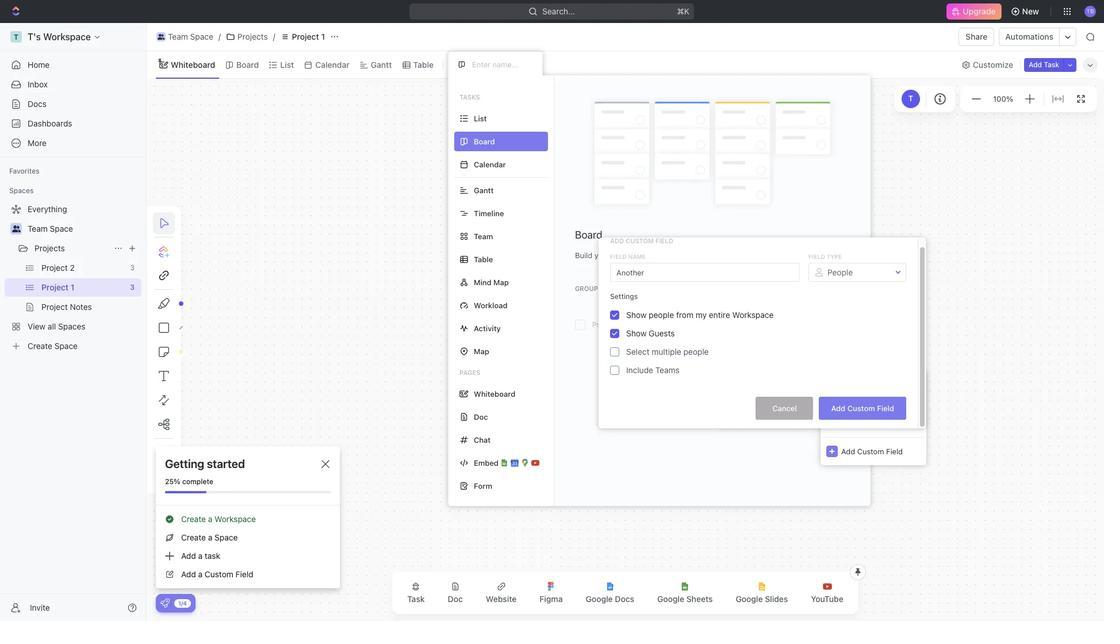 Task type: describe. For each thing, give the bounding box(es) containing it.
user group image
[[157, 34, 165, 40]]

website button
[[477, 575, 526, 611]]

1 vertical spatial gantt
[[474, 186, 494, 195]]

0 vertical spatial calendar
[[315, 60, 350, 69]]

custom inside button
[[848, 404, 875, 413]]

mind map
[[474, 278, 509, 287]]

2 / from the left
[[273, 32, 275, 41]]

google for google docs
[[586, 594, 613, 604]]

due
[[743, 388, 758, 398]]

add left 'task'
[[181, 551, 196, 561]]

project 1 link
[[278, 30, 328, 44]]

1 horizontal spatial team
[[168, 32, 188, 41]]

field type
[[809, 253, 842, 260]]

show guests
[[626, 329, 675, 338]]

a for custom
[[198, 570, 203, 579]]

0 horizontal spatial map
[[474, 347, 489, 356]]

list link
[[278, 57, 294, 73]]

share
[[966, 32, 988, 41]]

workload
[[474, 301, 508, 310]]

0 vertical spatial people
[[649, 310, 674, 320]]

table inside table link
[[413, 60, 434, 69]]

0 horizontal spatial list
[[280, 60, 294, 69]]

view button
[[448, 51, 486, 78]]

view
[[463, 60, 482, 69]]

group board by:
[[575, 285, 634, 292]]

upgrade
[[963, 6, 996, 16]]

1 horizontal spatial workspace
[[733, 310, 774, 320]]

custom down 'task'
[[205, 570, 234, 579]]

0 vertical spatial projects
[[238, 32, 268, 41]]

create a workspace
[[181, 514, 256, 524]]

1 horizontal spatial doc
[[474, 412, 488, 421]]

whiteboard link
[[169, 57, 215, 73]]

field name
[[610, 253, 646, 260]]

0 vertical spatial team space link
[[154, 30, 216, 44]]

onboarding checklist button image
[[161, 599, 170, 608]]

add inside button
[[832, 404, 846, 413]]

100%
[[994, 94, 1014, 103]]

automations
[[1006, 32, 1054, 41]]

project
[[292, 32, 319, 41]]

people
[[828, 267, 853, 277]]

a for workspace
[[208, 514, 212, 524]]

my
[[696, 310, 707, 320]]

doc inside doc button
[[448, 594, 463, 604]]

getting started
[[165, 457, 245, 471]]

1 / from the left
[[219, 32, 221, 41]]

automations button
[[1000, 28, 1060, 45]]

field down create a space
[[236, 570, 253, 579]]

website
[[486, 594, 517, 604]]

teams
[[656, 365, 680, 375]]

activity
[[474, 324, 501, 333]]

due date
[[743, 388, 776, 398]]

add custom field inside button
[[832, 404, 895, 413]]

0 vertical spatial map
[[494, 278, 509, 287]]

task button
[[398, 575, 434, 611]]

include
[[626, 365, 654, 375]]

board
[[600, 285, 622, 292]]

add custom field inside dropdown button
[[842, 447, 903, 456]]

add inside dropdown button
[[842, 447, 856, 456]]

cancel
[[773, 404, 797, 413]]

1 vertical spatial table
[[474, 255, 493, 264]]

table link
[[411, 57, 434, 73]]

google docs
[[586, 594, 635, 604]]

1 horizontal spatial people
[[684, 347, 709, 357]]

field left name
[[610, 253, 627, 260]]

form
[[474, 481, 492, 490]]

share button
[[959, 28, 995, 46]]

new
[[1023, 6, 1040, 16]]

customize
[[973, 60, 1014, 69]]

docs link
[[5, 95, 142, 113]]

spaces
[[9, 186, 34, 195]]

task inside button
[[1044, 60, 1060, 69]]

youtube button
[[802, 575, 853, 611]]

team space inside tree
[[28, 224, 73, 234]]

invite
[[30, 603, 50, 612]]

multiple
[[652, 347, 682, 357]]

home link
[[5, 56, 142, 74]]

items
[[870, 412, 889, 422]]

upgrade link
[[947, 3, 1002, 20]]

close image
[[322, 460, 330, 468]]

create a space
[[181, 533, 238, 543]]

view button
[[448, 57, 486, 73]]

a for task
[[198, 551, 203, 561]]

space inside tree
[[50, 224, 73, 234]]

add custom field button
[[821, 437, 927, 465]]

team inside tree
[[28, 224, 48, 234]]

mind
[[474, 278, 492, 287]]

0 vertical spatial add custom field
[[610, 237, 674, 244]]

doc button
[[439, 575, 472, 611]]

sheets
[[687, 594, 713, 604]]

type
[[827, 253, 842, 260]]

select
[[626, 347, 650, 357]]

create for create a space
[[181, 533, 206, 543]]

google for google slides
[[736, 594, 763, 604]]

favorites button
[[5, 165, 44, 178]]

name
[[629, 253, 646, 260]]

calendar link
[[313, 57, 350, 73]]

Enter name... text field
[[610, 263, 800, 282]]

entire
[[709, 310, 730, 320]]

show for show guests
[[626, 329, 647, 338]]

1 vertical spatial calendar
[[474, 160, 506, 169]]

show people from my entire workspace
[[626, 310, 774, 320]]

favorites
[[9, 167, 40, 175]]

gantt link
[[369, 57, 392, 73]]

task
[[205, 551, 220, 561]]



Task type: locate. For each thing, give the bounding box(es) containing it.
team space right user group image
[[28, 224, 73, 234]]

1 vertical spatial doc
[[448, 594, 463, 604]]

0 horizontal spatial doc
[[448, 594, 463, 604]]

0 horizontal spatial task
[[407, 594, 425, 604]]

1 horizontal spatial projects link
[[223, 30, 271, 44]]

1 vertical spatial board
[[575, 229, 603, 241]]

new button
[[1007, 2, 1046, 21]]

0 horizontal spatial team space
[[28, 224, 73, 234]]

custom field button
[[724, 403, 821, 421]]

1 vertical spatial team space link
[[28, 220, 139, 238]]

1 horizontal spatial table
[[474, 255, 493, 264]]

google left sheets
[[658, 594, 685, 604]]

Enter name... field
[[471, 59, 533, 70]]

people button
[[809, 263, 906, 282]]

projects link
[[223, 30, 271, 44], [35, 239, 109, 258]]

a up create a space
[[208, 514, 212, 524]]

space right user group image
[[50, 224, 73, 234]]

cancel button
[[756, 397, 814, 420]]

1 vertical spatial whiteboard
[[474, 389, 516, 398]]

getting
[[165, 457, 204, 471]]

field
[[656, 237, 674, 244], [610, 253, 627, 260], [809, 253, 825, 260], [877, 404, 895, 413], [774, 407, 791, 416], [887, 447, 903, 456], [236, 570, 253, 579]]

1 vertical spatial workspace
[[215, 514, 256, 524]]

field up enter name... "text box"
[[656, 237, 674, 244]]

2 horizontal spatial team
[[474, 232, 493, 241]]

google left slides
[[736, 594, 763, 604]]

chat
[[474, 435, 491, 444]]

people
[[649, 310, 674, 320], [684, 347, 709, 357]]

map down activity
[[474, 347, 489, 356]]

1 horizontal spatial map
[[494, 278, 509, 287]]

create
[[181, 514, 206, 524], [181, 533, 206, 543]]

whiteboard
[[171, 60, 215, 69], [474, 389, 516, 398]]

field down due date button
[[774, 407, 791, 416]]

create up create a space
[[181, 514, 206, 524]]

0 vertical spatial show
[[626, 310, 647, 320]]

onboarding checklist button element
[[161, 599, 170, 608]]

1 show from the top
[[626, 310, 647, 320]]

2 vertical spatial space
[[215, 533, 238, 543]]

1 google from the left
[[586, 594, 613, 604]]

team down timeline
[[474, 232, 493, 241]]

field down items
[[887, 447, 903, 456]]

add inside button
[[1029, 60, 1043, 69]]

add custom field down no items at bottom
[[842, 447, 903, 456]]

include teams
[[626, 365, 680, 375]]

google docs button
[[577, 575, 644, 611]]

show
[[626, 310, 647, 320], [626, 329, 647, 338]]

1 vertical spatial team space
[[28, 224, 73, 234]]

user group image
[[12, 226, 20, 232]]

add task
[[1029, 60, 1060, 69]]

0 horizontal spatial team space link
[[28, 220, 139, 238]]

1 horizontal spatial board
[[575, 229, 603, 241]]

google right the figma
[[586, 594, 613, 604]]

Include Teams checkbox
[[610, 366, 620, 375]]

1 vertical spatial list
[[474, 114, 487, 123]]

0 vertical spatial doc
[[474, 412, 488, 421]]

list
[[280, 60, 294, 69], [474, 114, 487, 123]]

1 vertical spatial map
[[474, 347, 489, 356]]

0 horizontal spatial projects link
[[35, 239, 109, 258]]

board up group
[[575, 229, 603, 241]]

Show Guests checkbox
[[610, 329, 620, 338]]

Select multiple people checkbox
[[610, 347, 620, 357]]

0 horizontal spatial google
[[586, 594, 613, 604]]

table up mind
[[474, 255, 493, 264]]

no items
[[859, 412, 889, 422]]

1 horizontal spatial team space link
[[154, 30, 216, 44]]

no
[[859, 412, 868, 422]]

whiteboard inside whiteboard link
[[171, 60, 215, 69]]

1 horizontal spatial /
[[273, 32, 275, 41]]

team right user group image
[[28, 224, 48, 234]]

0 horizontal spatial team
[[28, 224, 48, 234]]

team space link inside tree
[[28, 220, 139, 238]]

add task button
[[1025, 58, 1064, 72]]

from
[[677, 310, 694, 320]]

0 vertical spatial table
[[413, 60, 434, 69]]

gantt inside gantt 'link'
[[371, 60, 392, 69]]

custom inside "dropdown button"
[[743, 407, 771, 416]]

1 horizontal spatial list
[[474, 114, 487, 123]]

0 horizontal spatial space
[[50, 224, 73, 234]]

settings
[[610, 292, 638, 301]]

calendar down 1 on the left
[[315, 60, 350, 69]]

whiteboard left board "link" on the left of page
[[171, 60, 215, 69]]

workspace
[[733, 310, 774, 320], [215, 514, 256, 524]]

complete
[[182, 477, 213, 486]]

1 vertical spatial add custom field
[[832, 404, 895, 413]]

home
[[28, 60, 50, 70]]

add a task
[[181, 551, 220, 561]]

1 vertical spatial create
[[181, 533, 206, 543]]

0 vertical spatial projects link
[[223, 30, 271, 44]]

1 vertical spatial projects link
[[35, 239, 109, 258]]

add down "automations" button
[[1029, 60, 1043, 69]]

0 horizontal spatial docs
[[28, 99, 47, 109]]

map
[[494, 278, 509, 287], [474, 347, 489, 356]]

0 horizontal spatial table
[[413, 60, 434, 69]]

started
[[207, 457, 245, 471]]

1 horizontal spatial google
[[658, 594, 685, 604]]

show right the show people from my entire workspace option on the bottom right of the page
[[626, 310, 647, 320]]

Show people from my entire Workspace checkbox
[[610, 311, 620, 320]]

2 create from the top
[[181, 533, 206, 543]]

add custom field button
[[819, 397, 907, 420]]

google inside google slides 'button'
[[736, 594, 763, 604]]

0 vertical spatial board
[[237, 60, 259, 69]]

0 horizontal spatial people
[[649, 310, 674, 320]]

custom down search... text field
[[848, 404, 875, 413]]

tree inside sidebar navigation
[[5, 200, 142, 356]]

doc up chat
[[474, 412, 488, 421]]

list down the view
[[474, 114, 487, 123]]

google for google sheets
[[658, 594, 685, 604]]

date
[[760, 388, 776, 398]]

25%
[[165, 477, 180, 486]]

embed
[[474, 458, 499, 467]]

0 horizontal spatial whiteboard
[[171, 60, 215, 69]]

list down project 1 link
[[280, 60, 294, 69]]

0 vertical spatial create
[[181, 514, 206, 524]]

add left no
[[832, 404, 846, 413]]

tree
[[5, 200, 142, 356]]

calendar up timeline
[[474, 160, 506, 169]]

1/4
[[178, 600, 187, 607]]

gantt left table link
[[371, 60, 392, 69]]

google sheets button
[[648, 575, 722, 611]]

1 horizontal spatial docs
[[615, 594, 635, 604]]

custom inside dropdown button
[[858, 447, 885, 456]]

add down "add a task"
[[181, 570, 196, 579]]

workspace right entire
[[733, 310, 774, 320]]

figma button
[[531, 575, 572, 611]]

100% button
[[991, 92, 1016, 106]]

0 horizontal spatial projects
[[35, 243, 65, 253]]

1 vertical spatial task
[[407, 594, 425, 604]]

1
[[321, 32, 325, 41]]

1 horizontal spatial whiteboard
[[474, 389, 516, 398]]

docs inside docs link
[[28, 99, 47, 109]]

space
[[190, 32, 213, 41], [50, 224, 73, 234], [215, 533, 238, 543]]

task inside button
[[407, 594, 425, 604]]

google slides button
[[727, 575, 798, 611]]

add custom field
[[610, 237, 674, 244], [832, 404, 895, 413], [842, 447, 903, 456]]

table right gantt 'link'
[[413, 60, 434, 69]]

status button
[[724, 311, 821, 329]]

google inside google docs button
[[586, 594, 613, 604]]

google
[[586, 594, 613, 604], [658, 594, 685, 604], [736, 594, 763, 604]]

task left doc button
[[407, 594, 425, 604]]

board inside "link"
[[237, 60, 259, 69]]

table
[[413, 60, 434, 69], [474, 255, 493, 264]]

people up the guests
[[649, 310, 674, 320]]

google inside button
[[658, 594, 685, 604]]

inbox
[[28, 79, 48, 89]]

0 vertical spatial list
[[280, 60, 294, 69]]

1 create from the top
[[181, 514, 206, 524]]

3 google from the left
[[736, 594, 763, 604]]

add custom field up name
[[610, 237, 674, 244]]

2 vertical spatial add custom field
[[842, 447, 903, 456]]

sidebar navigation
[[0, 23, 147, 621]]

team right user group icon
[[168, 32, 188, 41]]

0 horizontal spatial calendar
[[315, 60, 350, 69]]

space down create a workspace
[[215, 533, 238, 543]]

0 vertical spatial team space
[[168, 32, 213, 41]]

field right no
[[877, 404, 895, 413]]

team space up whiteboard link
[[168, 32, 213, 41]]

0 vertical spatial gantt
[[371, 60, 392, 69]]

1 vertical spatial show
[[626, 329, 647, 338]]

t
[[909, 94, 914, 103]]

0 vertical spatial whiteboard
[[171, 60, 215, 69]]

field inside dropdown button
[[887, 447, 903, 456]]

tree containing team space
[[5, 200, 142, 356]]

1 horizontal spatial team space
[[168, 32, 213, 41]]

due date button
[[724, 384, 821, 403]]

add custom field down search... text field
[[832, 404, 895, 413]]

docs inside google docs button
[[615, 594, 635, 604]]

map right mind
[[494, 278, 509, 287]]

add a custom field
[[181, 570, 253, 579]]

field inside button
[[877, 404, 895, 413]]

1 horizontal spatial calendar
[[474, 160, 506, 169]]

figma
[[540, 594, 563, 604]]

create for create a workspace
[[181, 514, 206, 524]]

1 vertical spatial projects
[[35, 243, 65, 253]]

gantt up timeline
[[474, 186, 494, 195]]

2 horizontal spatial space
[[215, 533, 238, 543]]

Search... text field
[[843, 375, 921, 392]]

2 google from the left
[[658, 594, 685, 604]]

field left the type
[[809, 253, 825, 260]]

inbox link
[[5, 75, 142, 94]]

custom down due date
[[743, 407, 771, 416]]

custom field
[[743, 407, 791, 416]]

dashboards link
[[5, 114, 142, 133]]

slides
[[765, 594, 788, 604]]

1 vertical spatial space
[[50, 224, 73, 234]]

0 horizontal spatial gantt
[[371, 60, 392, 69]]

custom up name
[[626, 237, 654, 244]]

add down add custom field button
[[842, 447, 856, 456]]

1 horizontal spatial gantt
[[474, 186, 494, 195]]

projects link inside tree
[[35, 239, 109, 258]]

show up select
[[626, 329, 647, 338]]

0 horizontal spatial /
[[219, 32, 221, 41]]

board link
[[234, 57, 259, 73]]

25% complete
[[165, 477, 213, 486]]

people right multiple
[[684, 347, 709, 357]]

whiteboard up chat
[[474, 389, 516, 398]]

youtube
[[811, 594, 844, 604]]

add
[[1029, 60, 1043, 69], [610, 237, 624, 244], [832, 404, 846, 413], [842, 447, 856, 456], [181, 551, 196, 561], [181, 570, 196, 579]]

1 horizontal spatial projects
[[238, 32, 268, 41]]

a down "add a task"
[[198, 570, 203, 579]]

2 show from the top
[[626, 329, 647, 338]]

0 vertical spatial task
[[1044, 60, 1060, 69]]

task down "automations" button
[[1044, 60, 1060, 69]]

search...
[[543, 6, 576, 16]]

create up "add a task"
[[181, 533, 206, 543]]

timeline
[[474, 209, 504, 218]]

dashboards
[[28, 119, 72, 128]]

google sheets
[[658, 594, 713, 604]]

a left 'task'
[[198, 551, 203, 561]]

/
[[219, 32, 221, 41], [273, 32, 275, 41]]

0 horizontal spatial workspace
[[215, 514, 256, 524]]

board left list link
[[237, 60, 259, 69]]

gantt
[[371, 60, 392, 69], [474, 186, 494, 195]]

0 vertical spatial workspace
[[733, 310, 774, 320]]

1 horizontal spatial space
[[190, 32, 213, 41]]

show for show people from my entire workspace
[[626, 310, 647, 320]]

0 horizontal spatial board
[[237, 60, 259, 69]]

custom down no items at bottom
[[858, 447, 885, 456]]

workspace up create a space
[[215, 514, 256, 524]]

team
[[168, 32, 188, 41], [28, 224, 48, 234], [474, 232, 493, 241]]

project 1
[[292, 32, 325, 41]]

projects inside tree
[[35, 243, 65, 253]]

1 vertical spatial people
[[684, 347, 709, 357]]

by:
[[624, 285, 634, 292]]

a up 'task'
[[208, 533, 212, 543]]

doc right task button
[[448, 594, 463, 604]]

1 vertical spatial docs
[[615, 594, 635, 604]]

field inside "dropdown button"
[[774, 407, 791, 416]]

guests
[[649, 329, 675, 338]]

0 vertical spatial space
[[190, 32, 213, 41]]

add up field name
[[610, 237, 624, 244]]

space up whiteboard link
[[190, 32, 213, 41]]

google slides
[[736, 594, 788, 604]]

a for space
[[208, 533, 212, 543]]

1 horizontal spatial task
[[1044, 60, 1060, 69]]

0 vertical spatial docs
[[28, 99, 47, 109]]

2 horizontal spatial google
[[736, 594, 763, 604]]



Task type: vqa. For each thing, say whether or not it's contained in the screenshot.
bottom USER GROUP 'IMAGE'
yes



